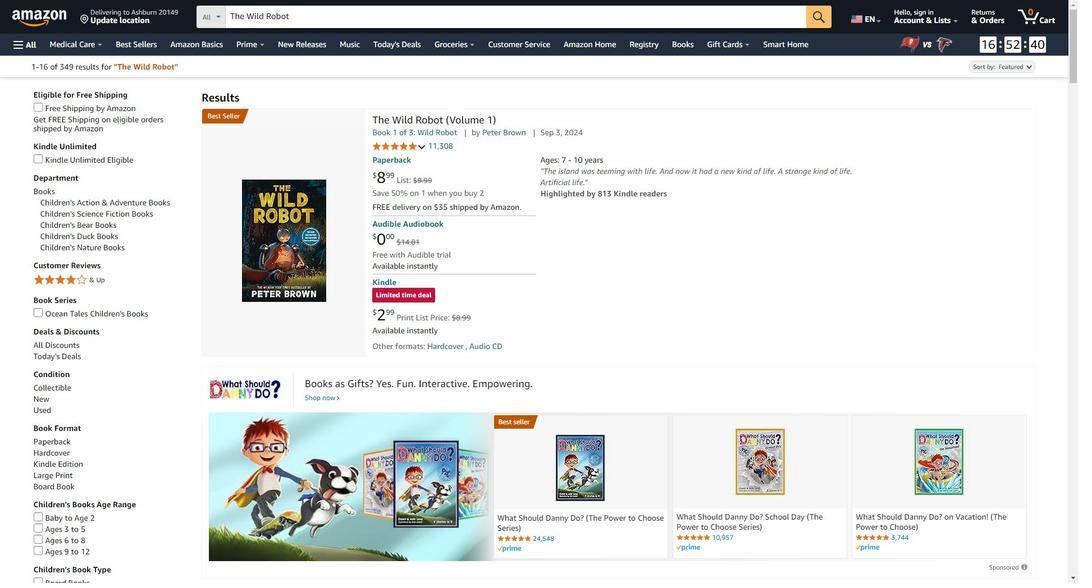 Task type: vqa. For each thing, say whether or not it's contained in the screenshot.
Ocean Tales Children's Books option
yes



Task type: describe. For each thing, give the bounding box(es) containing it.
Ages 9 to 12 checkbox
[[33, 547, 190, 558]]

Ocean Tales Children's Books checkbox
[[33, 309, 190, 319]]

Board Books checkbox
[[33, 578, 190, 584]]

2 eligible for prime. image from the left
[[856, 545, 880, 552]]

dropdown image
[[1027, 65, 1032, 69]]

checkbox image for free shipping by amazon option
[[33, 103, 42, 112]]

eligible for prime. image
[[498, 546, 521, 553]]

tampa bay bucks vs. atlanta falcons image
[[872, 34, 1069, 56]]

checkbox image for ocean tales children's books option
[[33, 309, 42, 318]]

the wild robot (volume 1) image
[[242, 180, 326, 302]]

none search field inside navigation navigation
[[196, 6, 832, 29]]

checkbox image for board books 'option'
[[33, 578, 42, 584]]

Baby to Age 2 checkbox
[[33, 513, 190, 524]]

checkbox image for ages 6 to 8 option
[[33, 536, 42, 545]]

popover image
[[417, 142, 426, 151]]

Kindle Unlimited Eligible checkbox
[[33, 155, 190, 165]]



Task type: locate. For each thing, give the bounding box(es) containing it.
checkbox image inside ages 3 to 5 option
[[33, 524, 42, 533]]

1 checkbox image from the top
[[33, 155, 42, 164]]

2 vertical spatial checkbox image
[[33, 524, 42, 533]]

4 checkbox image from the top
[[33, 547, 42, 556]]

2 checkbox image from the top
[[33, 513, 42, 522]]

2 checkbox image from the top
[[33, 309, 42, 318]]

checkbox image for baby to age 2 option
[[33, 513, 42, 522]]

navigation navigation
[[0, 0, 1079, 584]]

None checkbox
[[33, 341, 190, 351], [33, 352, 190, 362], [33, 395, 190, 405], [33, 406, 190, 416], [33, 482, 190, 492], [33, 341, 190, 351], [33, 352, 190, 362], [33, 395, 190, 405], [33, 406, 190, 416], [33, 482, 190, 492]]

checkbox image for ages 3 to 5 option in the left of the page
[[33, 524, 42, 533]]

none checkbox 4 stars & up
[[33, 274, 190, 287]]

None search field
[[196, 6, 832, 29]]

None submit
[[807, 6, 832, 28]]

0 vertical spatial checkbox image
[[33, 155, 42, 164]]

checkbox image inside ages 6 to 8 option
[[33, 536, 42, 545]]

Free Shipping by Amazon checkbox
[[33, 103, 190, 134]]

checkbox image
[[33, 103, 42, 112], [33, 309, 42, 318], [33, 536, 42, 545], [33, 547, 42, 556], [33, 578, 42, 584]]

0 horizontal spatial eligible for prime. image
[[677, 545, 701, 552]]

4 stars & up element
[[33, 274, 190, 287]]

none submit inside navigation navigation
[[807, 6, 832, 28]]

checkbox image for ages 9 to 12 option
[[33, 547, 42, 556]]

3 checkbox image from the top
[[33, 536, 42, 545]]

None checkbox
[[33, 274, 190, 287], [33, 383, 190, 393], [33, 437, 190, 447], [33, 449, 190, 459], [33, 460, 190, 470], [33, 471, 190, 481], [33, 383, 190, 393], [33, 437, 190, 447], [33, 449, 190, 459], [33, 460, 190, 470], [33, 471, 190, 481]]

checkbox image for the kindle unlimited eligible checkbox at the left top of the page
[[33, 155, 42, 164]]

5 checkbox image from the top
[[33, 578, 42, 584]]

eligible for prime. image
[[677, 545, 701, 552], [856, 545, 880, 552]]

checkbox image inside free shipping by amazon option
[[33, 103, 42, 112]]

Ages 6 to 8 checkbox
[[33, 536, 190, 546]]

1 eligible for prime. image from the left
[[677, 545, 701, 552]]

Search Amazon text field
[[226, 6, 807, 28]]

group
[[202, 109, 243, 124]]

1 vertical spatial checkbox image
[[33, 513, 42, 522]]

amazon image
[[12, 10, 67, 27]]

checkbox image
[[33, 155, 42, 164], [33, 513, 42, 522], [33, 524, 42, 533]]

1 checkbox image from the top
[[33, 103, 42, 112]]

3 checkbox image from the top
[[33, 524, 42, 533]]

checkbox image inside baby to age 2 option
[[33, 513, 42, 522]]

checkbox image inside ocean tales children's books option
[[33, 309, 42, 318]]

checkbox image inside ages 9 to 12 option
[[33, 547, 42, 556]]

1 horizontal spatial eligible for prime. image
[[856, 545, 880, 552]]

checkbox image inside the kindle unlimited eligible checkbox
[[33, 155, 42, 164]]

Ages 3 to 5 checkbox
[[33, 524, 190, 535]]



